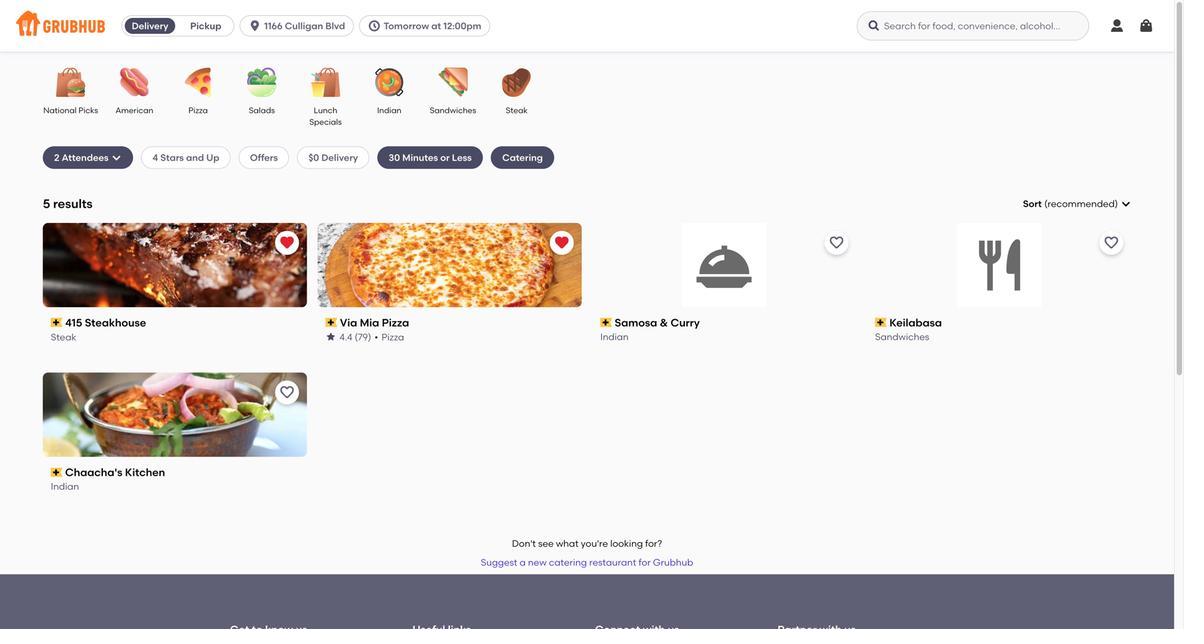 Task type: vqa. For each thing, say whether or not it's contained in the screenshot.
top the basted
no



Task type: describe. For each thing, give the bounding box(es) containing it.
samosa
[[615, 316, 658, 329]]

stars
[[160, 152, 184, 163]]

1 horizontal spatial sandwiches
[[876, 331, 930, 343]]

steakhouse
[[85, 316, 146, 329]]

12:00pm
[[444, 20, 482, 32]]

subscription pass image for 415 steakhouse
[[51, 318, 63, 327]]

1 vertical spatial pizza
[[382, 316, 410, 329]]

you're
[[581, 538, 608, 550]]

salads
[[249, 106, 275, 115]]

less
[[452, 152, 472, 163]]

4.4
[[340, 331, 353, 343]]

culligan
[[285, 20, 323, 32]]

see
[[539, 538, 554, 550]]

chaacha's kitchen logo image
[[43, 373, 307, 457]]

$0 delivery
[[309, 152, 358, 163]]

at
[[432, 20, 441, 32]]

0 horizontal spatial steak
[[51, 331, 76, 343]]

svg image inside 1166 culligan blvd button
[[248, 19, 262, 33]]

samosa & curry link
[[601, 315, 849, 330]]

&
[[660, 316, 669, 329]]

lunch specials
[[310, 106, 342, 127]]

indian image
[[366, 68, 413, 97]]

catering
[[549, 557, 587, 568]]

delivery inside 5 results main content
[[322, 152, 358, 163]]

national picks image
[[47, 68, 94, 97]]

results
[[53, 197, 93, 211]]

sort ( recommended )
[[1024, 198, 1119, 210]]

lunch
[[314, 106, 338, 115]]

0 horizontal spatial sandwiches
[[430, 106, 477, 115]]

for
[[639, 557, 651, 568]]

via mia pizza link
[[326, 315, 574, 330]]

pickup button
[[178, 15, 234, 37]]

via
[[340, 316, 357, 329]]

saved restaurant image for via mia pizza
[[554, 235, 570, 251]]

1 horizontal spatial svg image
[[868, 19, 881, 33]]

saved restaurant button for 415 steakhouse
[[275, 231, 299, 255]]

tomorrow at 12:00pm
[[384, 20, 482, 32]]

samosa & curry
[[615, 316, 700, 329]]

1166 culligan blvd
[[264, 20, 345, 32]]

415 steakhouse link
[[51, 315, 299, 330]]

steak image
[[494, 68, 540, 97]]

lunch specials image
[[303, 68, 349, 97]]

save this restaurant image for keilabasa
[[1104, 235, 1120, 251]]

new
[[528, 557, 547, 568]]

415
[[65, 316, 82, 329]]

or
[[441, 152, 450, 163]]

picks
[[79, 106, 98, 115]]

suggest a new catering restaurant for grubhub button
[[475, 551, 700, 575]]

offers
[[250, 152, 278, 163]]

samosa & curry logo image
[[683, 223, 767, 307]]

keilabasa link
[[876, 315, 1124, 330]]

restaurant
[[590, 557, 637, 568]]

saved restaurant image for 415 steakhouse
[[279, 235, 295, 251]]

delivery inside 'button'
[[132, 20, 169, 32]]



Task type: locate. For each thing, give the bounding box(es) containing it.
1 horizontal spatial save this restaurant button
[[825, 231, 849, 255]]

up
[[206, 152, 220, 163]]

saved restaurant button for via mia pizza
[[550, 231, 574, 255]]

none field inside 5 results main content
[[1024, 197, 1132, 211]]

1 vertical spatial delivery
[[322, 152, 358, 163]]

2 saved restaurant image from the left
[[554, 235, 570, 251]]

suggest a new catering restaurant for grubhub
[[481, 557, 694, 568]]

30 minutes or less
[[389, 152, 472, 163]]

subscription pass image inside 415 steakhouse link
[[51, 318, 63, 327]]

tomorrow at 12:00pm button
[[359, 15, 496, 37]]

save this restaurant image for samosa & curry
[[829, 235, 845, 251]]

0 horizontal spatial save this restaurant image
[[279, 385, 295, 401]]

sandwiches down sandwiches image on the top left of page
[[430, 106, 477, 115]]

subscription pass image left "keilabasa"
[[876, 318, 887, 327]]

looking
[[611, 538, 643, 550]]

5 results main content
[[0, 52, 1175, 630]]

delivery
[[132, 20, 169, 32], [322, 152, 358, 163]]

0 horizontal spatial indian
[[51, 481, 79, 493]]

national picks
[[43, 106, 98, 115]]

4
[[152, 152, 158, 163]]

subscription pass image
[[51, 318, 63, 327], [326, 318, 338, 327], [601, 318, 612, 327], [876, 318, 887, 327], [51, 468, 63, 478]]

save this restaurant button for samosa & curry
[[825, 231, 849, 255]]

0 horizontal spatial svg image
[[248, 19, 262, 33]]

attendees
[[62, 152, 109, 163]]

pizza down pizza image
[[189, 106, 208, 115]]

grubhub
[[653, 557, 694, 568]]

subscription pass image up star icon
[[326, 318, 338, 327]]

5
[[43, 197, 50, 211]]

blvd
[[326, 20, 345, 32]]

for?
[[646, 538, 663, 550]]

•
[[375, 331, 378, 343]]

1 horizontal spatial delivery
[[322, 152, 358, 163]]

subscription pass image inside the via mia pizza link
[[326, 318, 338, 327]]

don't see what you're looking for?
[[512, 538, 663, 550]]

american image
[[111, 68, 158, 97]]

30
[[389, 152, 400, 163]]

minutes
[[403, 152, 438, 163]]

delivery button
[[122, 15, 178, 37]]

0 horizontal spatial saved restaurant button
[[275, 231, 299, 255]]

delivery right $0
[[322, 152, 358, 163]]

pizza image
[[175, 68, 222, 97]]

2
[[54, 152, 59, 163]]

a
[[520, 557, 526, 568]]

2 saved restaurant button from the left
[[550, 231, 574, 255]]

0 vertical spatial pizza
[[189, 106, 208, 115]]

1 horizontal spatial indian
[[377, 106, 402, 115]]

star icon image
[[326, 332, 336, 342]]

save this restaurant image
[[829, 235, 845, 251], [1104, 235, 1120, 251], [279, 385, 295, 401]]

steak down steak image
[[506, 106, 528, 115]]

0 horizontal spatial delivery
[[132, 20, 169, 32]]

0 horizontal spatial saved restaurant image
[[279, 235, 295, 251]]

indian down samosa
[[601, 331, 629, 343]]

2 vertical spatial indian
[[51, 481, 79, 493]]

0 horizontal spatial save this restaurant button
[[275, 381, 299, 405]]

tomorrow
[[384, 20, 429, 32]]

1166 culligan blvd button
[[240, 15, 359, 37]]

415 steakhouse
[[65, 316, 146, 329]]

pizza up • pizza
[[382, 316, 410, 329]]

curry
[[671, 316, 700, 329]]

mia
[[360, 316, 380, 329]]

subscription pass image for chaacha's kitchen
[[51, 468, 63, 478]]

saved restaurant image
[[279, 235, 295, 251], [554, 235, 570, 251]]

)
[[1116, 198, 1119, 210]]

2 vertical spatial pizza
[[382, 331, 404, 343]]

steak
[[506, 106, 528, 115], [51, 331, 76, 343]]

Search for food, convenience, alcohol... search field
[[857, 11, 1090, 41]]

sandwiches image
[[430, 68, 477, 97]]

specials
[[310, 117, 342, 127]]

keilabasa logo image
[[958, 223, 1042, 307]]

pizza right •
[[382, 331, 404, 343]]

svg image inside field
[[1121, 199, 1132, 209]]

keilabasa
[[890, 316, 943, 329]]

(79)
[[355, 331, 371, 343]]

indian
[[377, 106, 402, 115], [601, 331, 629, 343], [51, 481, 79, 493]]

1 horizontal spatial saved restaurant button
[[550, 231, 574, 255]]

chaacha's
[[65, 466, 123, 479]]

save this restaurant button for chaacha's kitchen
[[275, 381, 299, 405]]

indian for chaacha's kitchen
[[51, 481, 79, 493]]

suggest
[[481, 557, 518, 568]]

saved restaurant button
[[275, 231, 299, 255], [550, 231, 574, 255]]

1 horizontal spatial save this restaurant image
[[829, 235, 845, 251]]

0 vertical spatial steak
[[506, 106, 528, 115]]

main navigation navigation
[[0, 0, 1175, 52]]

(
[[1045, 198, 1048, 210]]

2 horizontal spatial save this restaurant button
[[1100, 231, 1124, 255]]

subscription pass image inside keilabasa link
[[876, 318, 887, 327]]

subscription pass image inside chaacha's kitchen link
[[51, 468, 63, 478]]

1 vertical spatial sandwiches
[[876, 331, 930, 343]]

chaacha's kitchen link
[[51, 465, 299, 480]]

subscription pass image left samosa
[[601, 318, 612, 327]]

catering
[[503, 152, 543, 163]]

1 saved restaurant image from the left
[[279, 235, 295, 251]]

and
[[186, 152, 204, 163]]

1 horizontal spatial steak
[[506, 106, 528, 115]]

4.4 (79)
[[340, 331, 371, 343]]

subscription pass image inside samosa & curry link
[[601, 318, 612, 327]]

salads image
[[239, 68, 285, 97]]

steak down 415
[[51, 331, 76, 343]]

svg image
[[1110, 18, 1126, 34], [248, 19, 262, 33], [868, 19, 881, 33]]

subscription pass image for samosa & curry
[[601, 318, 612, 327]]

recommended
[[1048, 198, 1116, 210]]

national
[[43, 106, 77, 115]]

via mia pizza
[[340, 316, 410, 329]]

svg image
[[1139, 18, 1155, 34], [368, 19, 381, 33], [111, 152, 122, 163], [1121, 199, 1132, 209]]

save this restaurant button
[[825, 231, 849, 255], [1100, 231, 1124, 255], [275, 381, 299, 405]]

$0
[[309, 152, 319, 163]]

american
[[116, 106, 153, 115]]

chaacha's kitchen
[[65, 466, 165, 479]]

indian down indian image
[[377, 106, 402, 115]]

subscription pass image left 415
[[51, 318, 63, 327]]

0 vertical spatial indian
[[377, 106, 402, 115]]

• pizza
[[375, 331, 404, 343]]

save this restaurant button for keilabasa
[[1100, 231, 1124, 255]]

sort
[[1024, 198, 1042, 210]]

0 vertical spatial sandwiches
[[430, 106, 477, 115]]

1166
[[264, 20, 283, 32]]

4 stars and up
[[152, 152, 220, 163]]

1 saved restaurant button from the left
[[275, 231, 299, 255]]

none field containing sort
[[1024, 197, 1132, 211]]

2 horizontal spatial indian
[[601, 331, 629, 343]]

kitchen
[[125, 466, 165, 479]]

subscription pass image left chaacha's
[[51, 468, 63, 478]]

pickup
[[190, 20, 222, 32]]

don't
[[512, 538, 536, 550]]

None field
[[1024, 197, 1132, 211]]

indian for samosa & curry
[[601, 331, 629, 343]]

2 horizontal spatial save this restaurant image
[[1104, 235, 1120, 251]]

2 horizontal spatial svg image
[[1110, 18, 1126, 34]]

1 horizontal spatial saved restaurant image
[[554, 235, 570, 251]]

indian down chaacha's
[[51, 481, 79, 493]]

delivery left pickup on the left of the page
[[132, 20, 169, 32]]

svg image inside tomorrow at 12:00pm button
[[368, 19, 381, 33]]

pizza
[[189, 106, 208, 115], [382, 316, 410, 329], [382, 331, 404, 343]]

sandwiches down "keilabasa"
[[876, 331, 930, 343]]

2 attendees
[[54, 152, 109, 163]]

subscription pass image for via mia pizza
[[326, 318, 338, 327]]

via mia pizza logo image
[[318, 223, 582, 307]]

sandwiches
[[430, 106, 477, 115], [876, 331, 930, 343]]

1 vertical spatial indian
[[601, 331, 629, 343]]

save this restaurant image for chaacha's kitchen
[[279, 385, 295, 401]]

1 vertical spatial steak
[[51, 331, 76, 343]]

subscription pass image for keilabasa
[[876, 318, 887, 327]]

415 steakhouse logo image
[[43, 223, 307, 307]]

0 vertical spatial delivery
[[132, 20, 169, 32]]

what
[[556, 538, 579, 550]]

5 results
[[43, 197, 93, 211]]



